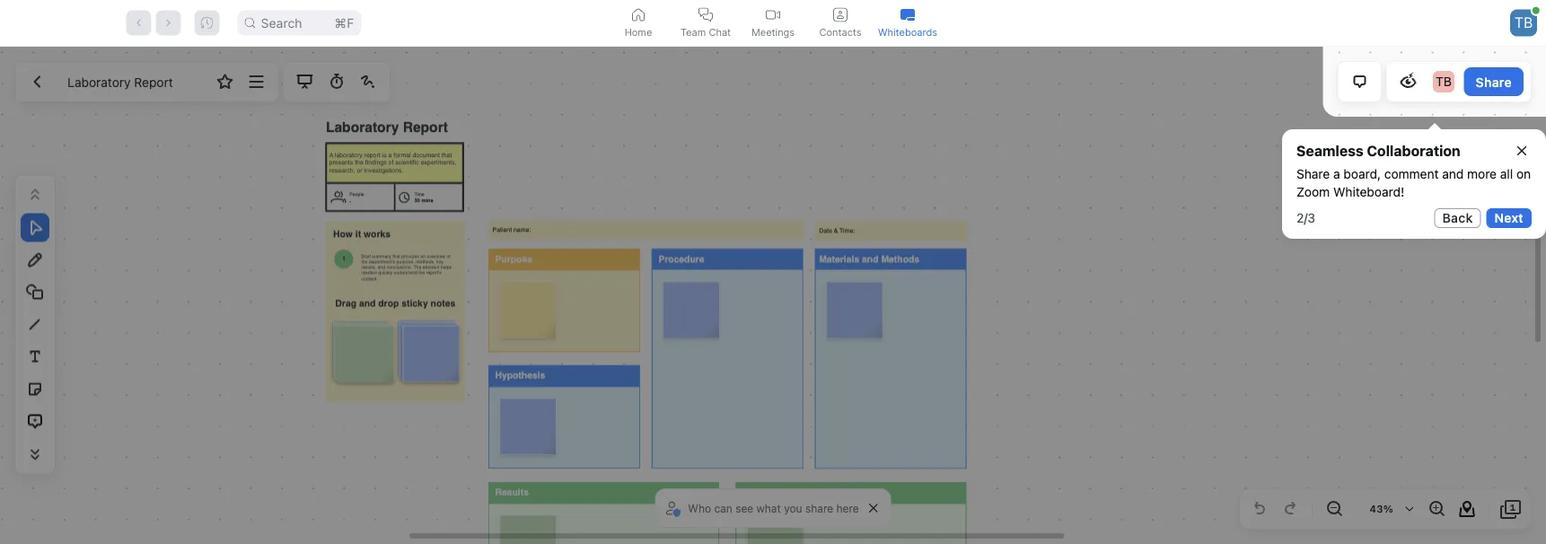 Task type: locate. For each thing, give the bounding box(es) containing it.
team
[[681, 26, 706, 38]]

home small image
[[631, 8, 646, 22], [631, 8, 646, 22]]

⌘f
[[334, 15, 354, 31]]

tab list
[[605, 0, 942, 46]]

chat
[[709, 26, 731, 38]]

meetings button
[[739, 0, 807, 46]]

whiteboard small image
[[901, 8, 915, 22], [901, 8, 915, 22]]

whiteboards button
[[874, 0, 942, 46]]

online image
[[1533, 7, 1540, 14], [1533, 7, 1540, 14]]

video on image
[[766, 8, 780, 22]]

tab list containing home
[[605, 0, 942, 46]]

profile contact image
[[833, 8, 848, 22], [833, 8, 848, 22]]

magnifier image
[[245, 18, 256, 28]]

contacts
[[819, 26, 862, 38]]

home
[[625, 26, 652, 38]]

video on image
[[766, 8, 780, 22]]

team chat image
[[699, 8, 713, 22], [699, 8, 713, 22]]



Task type: vqa. For each thing, say whether or not it's contained in the screenshot.
Meetings button
yes



Task type: describe. For each thing, give the bounding box(es) containing it.
team chat
[[681, 26, 731, 38]]

tb
[[1515, 14, 1533, 31]]

search
[[261, 15, 302, 31]]

whiteboards
[[878, 26, 937, 38]]

contacts button
[[807, 0, 874, 46]]

team chat button
[[672, 0, 739, 46]]

meetings
[[752, 26, 795, 38]]

magnifier image
[[245, 18, 256, 28]]

home button
[[605, 0, 672, 46]]



